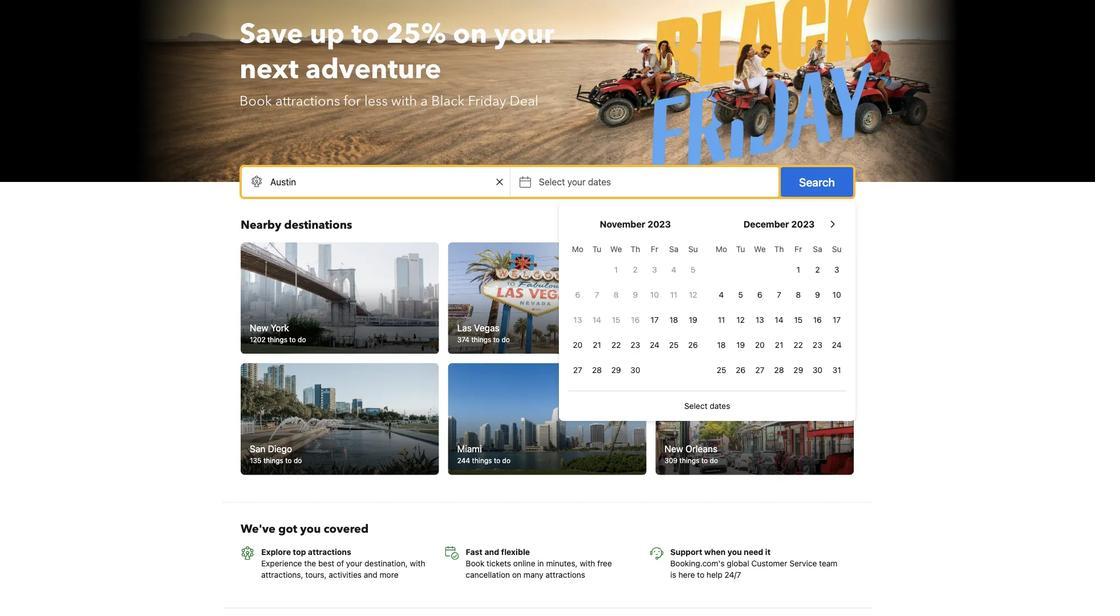 Task type: describe. For each thing, give the bounding box(es) containing it.
25 for 25 december 2023 checkbox
[[717, 365, 726, 375]]

in
[[537, 558, 544, 568]]

309
[[665, 456, 678, 464]]

new orleans image
[[656, 363, 854, 475]]

fast and flexible book tickets online in minutes, with free cancellation on many attractions
[[466, 547, 612, 579]]

2 November 2023 checkbox
[[626, 258, 645, 281]]

and inside fast and flexible book tickets online in minutes, with free cancellation on many attractions
[[485, 547, 499, 556]]

tours,
[[305, 570, 327, 579]]

16 November 2023 checkbox
[[626, 309, 645, 331]]

14 December 2023 checkbox
[[770, 309, 789, 331]]

374
[[457, 336, 469, 344]]

24 for 24 option
[[650, 340, 659, 350]]

13 for '13' checkbox
[[756, 315, 764, 325]]

135
[[250, 456, 262, 464]]

28 November 2023 checkbox
[[587, 359, 607, 382]]

2 horizontal spatial your
[[567, 177, 586, 187]]

13 December 2023 checkbox
[[750, 309, 770, 331]]

help
[[707, 570, 722, 579]]

2 December 2023 checkbox
[[808, 258, 827, 281]]

miami 244 things to do
[[457, 443, 511, 464]]

best
[[318, 558, 334, 568]]

do inside miami 244 things to do
[[502, 456, 511, 464]]

8 December 2023 checkbox
[[789, 283, 808, 306]]

24 December 2023 checkbox
[[827, 334, 846, 356]]

the
[[304, 558, 316, 568]]

12 for 12 option
[[737, 315, 745, 325]]

5 November 2023 checkbox
[[683, 258, 703, 281]]

1 for november
[[614, 265, 618, 274]]

3 for december 2023
[[834, 265, 839, 274]]

7 November 2023 checkbox
[[587, 283, 607, 306]]

to inside san diego 135 things to do
[[285, 456, 292, 464]]

6 November 2023 checkbox
[[568, 283, 587, 306]]

to inside key west 117 things to do
[[699, 336, 705, 344]]

0 horizontal spatial dates
[[588, 177, 611, 187]]

diego
[[268, 443, 292, 454]]

attractions inside fast and flexible book tickets online in minutes, with free cancellation on many attractions
[[546, 570, 585, 579]]

28 December 2023 checkbox
[[770, 359, 789, 382]]

york
[[271, 322, 289, 333]]

to inside save up to 25% on your next adventure book attractions for less with a black friday deal
[[352, 15, 379, 53]]

things for las vegas
[[471, 336, 491, 344]]

friday
[[468, 92, 506, 110]]

29 December 2023 checkbox
[[789, 359, 808, 382]]

service
[[790, 558, 817, 568]]

15 December 2023 checkbox
[[789, 309, 808, 331]]

miami
[[457, 443, 482, 454]]

7 December 2023 checkbox
[[770, 283, 789, 306]]

19 November 2023 checkbox
[[683, 309, 703, 331]]

select your dates
[[539, 177, 611, 187]]

for
[[344, 92, 361, 110]]

31 December 2023 checkbox
[[827, 359, 846, 382]]

18 for 18 option
[[717, 340, 726, 350]]

new york image
[[241, 242, 439, 354]]

16 for 16 december 2023 option
[[813, 315, 822, 325]]

26 November 2023 checkbox
[[683, 334, 703, 356]]

19 for 19 december 2023 'checkbox'
[[736, 340, 745, 350]]

select dates
[[684, 401, 730, 411]]

3 November 2023 checkbox
[[645, 258, 664, 281]]

a
[[421, 92, 428, 110]]

27 for the 27 november 2023 checkbox
[[573, 365, 582, 375]]

9 November 2023 checkbox
[[626, 283, 645, 306]]

with inside save up to 25% on your next adventure book attractions for less with a black friday deal
[[391, 92, 417, 110]]

minutes,
[[546, 558, 578, 568]]

21 for 21 december 2023 checkbox
[[775, 340, 783, 350]]

with inside explore top attractions experience the best of your destination, with attractions, tours, activities and more
[[410, 558, 425, 568]]

26 for 26 december 2023 'checkbox' on the right bottom of the page
[[736, 365, 746, 375]]

4 for '4 november 2023' option
[[671, 265, 676, 274]]

1 November 2023 checkbox
[[607, 258, 626, 281]]

las
[[457, 322, 472, 333]]

30 November 2023 checkbox
[[626, 359, 645, 382]]

customer
[[751, 558, 787, 568]]

10 December 2023 checkbox
[[827, 283, 846, 306]]

of
[[337, 558, 344, 568]]

to inside miami 244 things to do
[[494, 456, 500, 464]]

11 November 2023 checkbox
[[664, 283, 683, 306]]

destinations
[[284, 217, 352, 233]]

20 for 20 checkbox
[[573, 340, 583, 350]]

up
[[310, 15, 345, 53]]

10 November 2023 checkbox
[[645, 283, 664, 306]]

30 December 2023 checkbox
[[808, 359, 827, 382]]

26 December 2023 checkbox
[[731, 359, 750, 382]]

6 December 2023 checkbox
[[750, 283, 770, 306]]

12 November 2023 checkbox
[[683, 283, 703, 306]]

is
[[670, 570, 676, 579]]

it
[[765, 547, 771, 556]]

we've got you covered
[[241, 521, 369, 537]]

and inside explore top attractions experience the best of your destination, with attractions, tours, activities and more
[[364, 570, 378, 579]]

select for select your dates
[[539, 177, 565, 187]]

your inside explore top attractions experience the best of your destination, with attractions, tours, activities and more
[[346, 558, 362, 568]]

24/7
[[725, 570, 741, 579]]

117
[[665, 336, 675, 344]]

more
[[380, 570, 398, 579]]

grid for december
[[712, 238, 846, 382]]

san diego 135 things to do
[[250, 443, 302, 464]]

14 for 14 november 2023 checkbox
[[593, 315, 601, 325]]

21 December 2023 checkbox
[[770, 334, 789, 356]]

mo for november
[[572, 244, 583, 254]]

21 November 2023 checkbox
[[587, 334, 607, 356]]

19 December 2023 checkbox
[[731, 334, 750, 356]]

18 November 2023 checkbox
[[664, 309, 683, 331]]

23 for 23 november 2023 checkbox
[[631, 340, 640, 350]]

we for november
[[610, 244, 622, 254]]

2 for november
[[633, 265, 638, 274]]

15 for 15 december 2023 checkbox
[[794, 315, 803, 325]]

new for new orleans
[[665, 443, 683, 454]]

support when you need it booking.com's global customer service team is here to help 24/7
[[670, 547, 838, 579]]

vegas
[[474, 322, 499, 333]]

support
[[670, 547, 702, 556]]

6 for the 6 november 2023 checkbox
[[575, 290, 580, 299]]

booking.com's
[[670, 558, 725, 568]]

2 for december
[[815, 265, 820, 274]]

got
[[278, 521, 297, 537]]

4 November 2023 checkbox
[[664, 258, 683, 281]]

31
[[833, 365, 841, 375]]

25%
[[386, 15, 446, 53]]

las vegas 374 things to do
[[457, 322, 510, 344]]

activities
[[329, 570, 362, 579]]

25 for '25 november 2023' checkbox
[[669, 340, 679, 350]]

6 for 6 december 2023 checkbox
[[757, 290, 762, 299]]

14 for '14' option
[[775, 315, 783, 325]]

14 November 2023 checkbox
[[587, 309, 607, 331]]

miami image
[[448, 363, 646, 475]]

27 for 27 checkbox on the right of the page
[[755, 365, 765, 375]]

when
[[704, 547, 726, 556]]

attractions,
[[261, 570, 303, 579]]

10 for 10 checkbox
[[833, 290, 841, 299]]

your inside save up to 25% on your next adventure book attractions for less with a black friday deal
[[494, 15, 555, 53]]

do for new york
[[298, 336, 306, 344]]

select for select dates
[[684, 401, 708, 411]]

here
[[679, 570, 695, 579]]

28 for 28 december 2023 checkbox
[[774, 365, 784, 375]]

experience
[[261, 558, 302, 568]]

Where are you going? search field
[[242, 167, 510, 197]]

global
[[727, 558, 749, 568]]

adventure
[[305, 51, 441, 88]]

new orleans 309 things to do
[[665, 443, 718, 464]]

26 for the 26 checkbox
[[688, 340, 698, 350]]

5 for 5 option on the right
[[738, 290, 743, 299]]

destination,
[[365, 558, 408, 568]]

on inside fast and flexible book tickets online in minutes, with free cancellation on many attractions
[[512, 570, 521, 579]]

11 for 11 november 2023 option
[[670, 290, 677, 299]]

new for new york
[[250, 322, 268, 333]]

explore
[[261, 547, 291, 556]]

24 for 24 checkbox
[[832, 340, 842, 350]]

22 for the 22 december 2023 checkbox
[[794, 340, 803, 350]]

20 December 2023 checkbox
[[750, 334, 770, 356]]

22 for "22" checkbox
[[611, 340, 621, 350]]

do for las vegas
[[502, 336, 510, 344]]

do for key west
[[707, 336, 715, 344]]

mo for december
[[716, 244, 727, 254]]

7 for "7 december 2023" checkbox
[[777, 290, 781, 299]]

17 November 2023 checkbox
[[645, 309, 664, 331]]

23 for 23 option
[[813, 340, 822, 350]]

22 November 2023 checkbox
[[607, 334, 626, 356]]

tu for november
[[592, 244, 601, 254]]

covered
[[324, 521, 369, 537]]

with inside fast and flexible book tickets online in minutes, with free cancellation on many attractions
[[580, 558, 595, 568]]

1 for december
[[797, 265, 800, 274]]

27 December 2023 checkbox
[[750, 359, 770, 382]]



Task type: vqa. For each thing, say whether or not it's contained in the screenshot.
Check- for out
no



Task type: locate. For each thing, give the bounding box(es) containing it.
0 vertical spatial you
[[300, 521, 321, 537]]

8 for 8 checkbox
[[796, 290, 801, 299]]

1 horizontal spatial mo
[[716, 244, 727, 254]]

4 left 5 option on the right
[[719, 290, 724, 299]]

17 for 17 november 2023 checkbox
[[651, 315, 659, 325]]

5 right '4 november 2023' option
[[691, 265, 696, 274]]

to right "244"
[[494, 456, 500, 464]]

0 horizontal spatial book
[[240, 92, 272, 110]]

2 vertical spatial your
[[346, 558, 362, 568]]

0 horizontal spatial select
[[539, 177, 565, 187]]

3 right 2 december 2023 'option'
[[834, 265, 839, 274]]

th for november
[[631, 244, 640, 254]]

we've
[[241, 521, 276, 537]]

1 24 from the left
[[650, 340, 659, 350]]

0 horizontal spatial 21
[[593, 340, 601, 350]]

0 horizontal spatial 5
[[691, 265, 696, 274]]

1 vertical spatial attractions
[[308, 547, 351, 556]]

black
[[431, 92, 465, 110]]

6
[[575, 290, 580, 299], [757, 290, 762, 299]]

0 horizontal spatial su
[[688, 244, 698, 254]]

we up 1 november 2023 'checkbox'
[[610, 244, 622, 254]]

1 grid from the left
[[568, 238, 703, 382]]

17
[[651, 315, 659, 325], [833, 315, 841, 325]]

1 8 from the left
[[614, 290, 619, 299]]

30 right the 29 november 2023 checkbox at the right bottom
[[630, 365, 640, 375]]

0 horizontal spatial 2
[[633, 265, 638, 274]]

20
[[573, 340, 583, 350], [755, 340, 765, 350]]

to inside las vegas 374 things to do
[[493, 336, 500, 344]]

mo up the 6 november 2023 checkbox
[[572, 244, 583, 254]]

2 th from the left
[[774, 244, 784, 254]]

28 right the 27 november 2023 checkbox
[[592, 365, 602, 375]]

attractions inside save up to 25% on your next adventure book attractions for less with a black friday deal
[[275, 92, 340, 110]]

search button
[[781, 167, 853, 197]]

fr up "1" 'checkbox'
[[795, 244, 802, 254]]

0 horizontal spatial 1
[[614, 265, 618, 274]]

we for december
[[754, 244, 766, 254]]

1 horizontal spatial you
[[728, 547, 742, 556]]

grid
[[568, 238, 703, 382], [712, 238, 846, 382]]

san
[[250, 443, 265, 454]]

sa for november 2023
[[669, 244, 679, 254]]

11 left 12 option
[[718, 315, 725, 325]]

0 horizontal spatial 30
[[630, 365, 640, 375]]

22
[[611, 340, 621, 350], [794, 340, 803, 350]]

1 December 2023 checkbox
[[789, 258, 808, 281]]

2 24 from the left
[[832, 340, 842, 350]]

2 9 from the left
[[815, 290, 820, 299]]

1 horizontal spatial tu
[[736, 244, 745, 254]]

18 for 18 checkbox
[[670, 315, 678, 325]]

2 1 from the left
[[797, 265, 800, 274]]

0 horizontal spatial mo
[[572, 244, 583, 254]]

2023 right november
[[648, 219, 671, 230]]

1 vertical spatial 5
[[738, 290, 743, 299]]

2 22 from the left
[[794, 340, 803, 350]]

0 horizontal spatial 3
[[652, 265, 657, 274]]

11 for 11 option
[[718, 315, 725, 325]]

3
[[652, 265, 657, 274], [834, 265, 839, 274]]

things inside key west 117 things to do
[[677, 336, 697, 344]]

2 21 from the left
[[775, 340, 783, 350]]

1 horizontal spatial 17
[[833, 315, 841, 325]]

2 7 from the left
[[777, 290, 781, 299]]

1202
[[250, 336, 266, 344]]

26 inside 'checkbox'
[[736, 365, 746, 375]]

2 fr from the left
[[795, 244, 802, 254]]

2 we from the left
[[754, 244, 766, 254]]

flexible
[[501, 547, 530, 556]]

13 left 14 november 2023 checkbox
[[573, 315, 582, 325]]

0 horizontal spatial 6
[[575, 290, 580, 299]]

key
[[665, 322, 680, 333]]

1 13 from the left
[[573, 315, 582, 325]]

0 horizontal spatial on
[[453, 15, 487, 53]]

explore top attractions experience the best of your destination, with attractions, tours, activities and more
[[261, 547, 425, 579]]

2 vertical spatial attractions
[[546, 570, 585, 579]]

6 left 7 november 2023 option
[[575, 290, 580, 299]]

4 December 2023 checkbox
[[712, 283, 731, 306]]

fr for december
[[795, 244, 802, 254]]

13 November 2023 checkbox
[[568, 309, 587, 331]]

28
[[592, 365, 602, 375], [774, 365, 784, 375]]

5 December 2023 checkbox
[[731, 283, 750, 306]]

0 horizontal spatial 2023
[[648, 219, 671, 230]]

2 16 from the left
[[813, 315, 822, 325]]

west
[[682, 322, 703, 333]]

8 for 8 checkbox
[[614, 290, 619, 299]]

las vegas image
[[448, 242, 646, 354]]

14 right '13' checkbox
[[775, 315, 783, 325]]

key west image
[[656, 242, 854, 354]]

0 horizontal spatial 14
[[593, 315, 601, 325]]

0 vertical spatial new
[[250, 322, 268, 333]]

5 for 5 november 2023 checkbox
[[691, 265, 696, 274]]

attractions down minutes,
[[546, 570, 585, 579]]

free
[[597, 558, 612, 568]]

you for when
[[728, 547, 742, 556]]

things down 'diego'
[[263, 456, 283, 464]]

do inside new york 1202 things to do
[[298, 336, 306, 344]]

do inside key west 117 things to do
[[707, 336, 715, 344]]

15 right '14' option
[[794, 315, 803, 325]]

1 vertical spatial 26
[[736, 365, 746, 375]]

17 right 16 december 2023 option
[[833, 315, 841, 325]]

san diego image
[[241, 363, 439, 475]]

attractions up best
[[308, 547, 351, 556]]

2
[[633, 265, 638, 274], [815, 265, 820, 274]]

30 for the 30 december 2023 checkbox
[[813, 365, 823, 375]]

0 vertical spatial dates
[[588, 177, 611, 187]]

8 November 2023 checkbox
[[607, 283, 626, 306]]

27 November 2023 checkbox
[[568, 359, 587, 382]]

17 right 16 checkbox
[[651, 315, 659, 325]]

book down fast
[[466, 558, 484, 568]]

need
[[744, 547, 763, 556]]

cancellation
[[466, 570, 510, 579]]

1 horizontal spatial fr
[[795, 244, 802, 254]]

0 horizontal spatial 15
[[612, 315, 620, 325]]

5 inside option
[[738, 290, 743, 299]]

25
[[669, 340, 679, 350], [717, 365, 726, 375]]

1 horizontal spatial 6
[[757, 290, 762, 299]]

9 for 9 checkbox
[[633, 290, 638, 299]]

8 right "7 december 2023" checkbox
[[796, 290, 801, 299]]

and up the tickets
[[485, 547, 499, 556]]

1 horizontal spatial select
[[684, 401, 708, 411]]

2 sa from the left
[[813, 244, 822, 254]]

mo up 4 december 2023 option
[[716, 244, 727, 254]]

1 vertical spatial select
[[684, 401, 708, 411]]

tu down november
[[592, 244, 601, 254]]

su up 5 november 2023 checkbox
[[688, 244, 698, 254]]

29 inside checkbox
[[611, 365, 621, 375]]

1 vertical spatial 4
[[719, 290, 724, 299]]

1 inside 'checkbox'
[[797, 265, 800, 274]]

23
[[631, 340, 640, 350], [813, 340, 822, 350]]

26 down west
[[688, 340, 698, 350]]

3 inside option
[[834, 265, 839, 274]]

1 27 from the left
[[573, 365, 582, 375]]

key west 117 things to do
[[665, 322, 715, 344]]

fast
[[466, 547, 483, 556]]

20 right 19 december 2023 'checkbox'
[[755, 340, 765, 350]]

16 right 15 november 2023 checkbox on the bottom right
[[631, 315, 640, 325]]

book inside save up to 25% on your next adventure book attractions for less with a black friday deal
[[240, 92, 272, 110]]

book inside fast and flexible book tickets online in minutes, with free cancellation on many attractions
[[466, 558, 484, 568]]

1 fr from the left
[[651, 244, 658, 254]]

2 inside option
[[633, 265, 638, 274]]

22 right 21 december 2023 checkbox
[[794, 340, 803, 350]]

1 horizontal spatial 18
[[717, 340, 726, 350]]

things for key west
[[677, 336, 697, 344]]

1 horizontal spatial 24
[[832, 340, 842, 350]]

1 horizontal spatial 20
[[755, 340, 765, 350]]

7 for 7 november 2023 option
[[595, 290, 599, 299]]

do for san diego
[[294, 456, 302, 464]]

30 right 29 option
[[813, 365, 823, 375]]

1 horizontal spatial 15
[[794, 315, 803, 325]]

3 December 2023 checkbox
[[827, 258, 846, 281]]

2 27 from the left
[[755, 365, 765, 375]]

grid for november
[[568, 238, 703, 382]]

things down york
[[268, 336, 287, 344]]

8 inside 8 checkbox
[[796, 290, 801, 299]]

11 right the '10' 'option'
[[670, 290, 677, 299]]

14 inside '14' option
[[775, 315, 783, 325]]

1 su from the left
[[688, 244, 698, 254]]

30 inside checkbox
[[630, 365, 640, 375]]

1 horizontal spatial 27
[[755, 365, 765, 375]]

7 inside option
[[595, 290, 599, 299]]

things down west
[[677, 336, 697, 344]]

1 6 from the left
[[575, 290, 580, 299]]

with
[[391, 92, 417, 110], [410, 558, 425, 568], [580, 558, 595, 568]]

you right got
[[300, 521, 321, 537]]

14 right 13 november 2023 option
[[593, 315, 601, 325]]

1 horizontal spatial 1
[[797, 265, 800, 274]]

0 horizontal spatial 10
[[650, 290, 659, 299]]

1 17 from the left
[[651, 315, 659, 325]]

2 13 from the left
[[756, 315, 764, 325]]

8 right 7 november 2023 option
[[614, 290, 619, 299]]

dates
[[588, 177, 611, 187], [710, 401, 730, 411]]

2 inside 'option'
[[815, 265, 820, 274]]

18 inside checkbox
[[670, 315, 678, 325]]

24 inside option
[[650, 340, 659, 350]]

7 inside checkbox
[[777, 290, 781, 299]]

24 left 117 at the bottom right of the page
[[650, 340, 659, 350]]

you inside support when you need it booking.com's global customer service team is here to help 24/7
[[728, 547, 742, 556]]

1 horizontal spatial sa
[[813, 244, 822, 254]]

2 tu from the left
[[736, 244, 745, 254]]

1 we from the left
[[610, 244, 622, 254]]

11 inside 11 november 2023 option
[[670, 290, 677, 299]]

1 9 from the left
[[633, 290, 638, 299]]

dates down 25 december 2023 checkbox
[[710, 401, 730, 411]]

0 horizontal spatial 16
[[631, 315, 640, 325]]

1 vertical spatial dates
[[710, 401, 730, 411]]

do right the 26 checkbox
[[707, 336, 715, 344]]

do down orleans
[[710, 456, 718, 464]]

15 November 2023 checkbox
[[607, 309, 626, 331]]

0 horizontal spatial you
[[300, 521, 321, 537]]

29 November 2023 checkbox
[[607, 359, 626, 382]]

20 November 2023 checkbox
[[568, 334, 587, 356]]

1 horizontal spatial 16
[[813, 315, 822, 325]]

21 inside checkbox
[[775, 340, 783, 350]]

1 29 from the left
[[611, 365, 621, 375]]

0 vertical spatial 12
[[689, 290, 697, 299]]

with left a
[[391, 92, 417, 110]]

18 December 2023 checkbox
[[712, 334, 731, 356]]

22 left 23 november 2023 checkbox
[[611, 340, 621, 350]]

to inside support when you need it booking.com's global customer service team is here to help 24/7
[[697, 570, 704, 579]]

do right "244"
[[502, 456, 511, 464]]

2 28 from the left
[[774, 365, 784, 375]]

10 inside 'option'
[[650, 290, 659, 299]]

14 inside 14 november 2023 checkbox
[[593, 315, 601, 325]]

1 horizontal spatial 26
[[736, 365, 746, 375]]

new inside new york 1202 things to do
[[250, 322, 268, 333]]

27
[[573, 365, 582, 375], [755, 365, 765, 375]]

your
[[494, 15, 555, 53], [567, 177, 586, 187], [346, 558, 362, 568]]

1 mo from the left
[[572, 244, 583, 254]]

0 horizontal spatial 11
[[670, 290, 677, 299]]

25 November 2023 checkbox
[[664, 334, 683, 356]]

23 right the 22 december 2023 checkbox
[[813, 340, 822, 350]]

things down "miami"
[[472, 456, 492, 464]]

15 for 15 november 2023 checkbox on the bottom right
[[612, 315, 620, 325]]

2 su from the left
[[832, 244, 842, 254]]

22 December 2023 checkbox
[[789, 334, 808, 356]]

do right 1202
[[298, 336, 306, 344]]

0 vertical spatial attractions
[[275, 92, 340, 110]]

25 inside '25 november 2023' checkbox
[[669, 340, 679, 350]]

11
[[670, 290, 677, 299], [718, 315, 725, 325]]

fr up 3 november 2023 checkbox at top right
[[651, 244, 658, 254]]

su
[[688, 244, 698, 254], [832, 244, 842, 254]]

27 left 28 november 2023 checkbox
[[573, 365, 582, 375]]

2 right "1" 'checkbox'
[[815, 265, 820, 274]]

1 14 from the left
[[593, 315, 601, 325]]

10 right 9 checkbox
[[650, 290, 659, 299]]

7 left 8 checkbox
[[777, 290, 781, 299]]

on down online
[[512, 570, 521, 579]]

and left more
[[364, 570, 378, 579]]

2 29 from the left
[[793, 365, 803, 375]]

nearby destinations
[[241, 217, 352, 233]]

select
[[539, 177, 565, 187], [684, 401, 708, 411]]

24 inside checkbox
[[832, 340, 842, 350]]

10 inside checkbox
[[833, 290, 841, 299]]

2 2 from the left
[[815, 265, 820, 274]]

1 tu from the left
[[592, 244, 601, 254]]

18 right 17 november 2023 checkbox
[[670, 315, 678, 325]]

19 inside 'checkbox'
[[736, 340, 745, 350]]

new up 309
[[665, 443, 683, 454]]

26
[[688, 340, 698, 350], [736, 365, 746, 375]]

20 for 20 'option'
[[755, 340, 765, 350]]

0 vertical spatial book
[[240, 92, 272, 110]]

1 vertical spatial your
[[567, 177, 586, 187]]

attractions left 'for'
[[275, 92, 340, 110]]

1 15 from the left
[[612, 315, 620, 325]]

2 3 from the left
[[834, 265, 839, 274]]

7 right the 6 november 2023 checkbox
[[595, 290, 599, 299]]

5 inside checkbox
[[691, 265, 696, 274]]

2 14 from the left
[[775, 315, 783, 325]]

23 inside option
[[813, 340, 822, 350]]

2 grid from the left
[[712, 238, 846, 382]]

16 December 2023 checkbox
[[808, 309, 827, 331]]

19 right 18 option
[[736, 340, 745, 350]]

2 2023 from the left
[[791, 219, 815, 230]]

team
[[819, 558, 838, 568]]

save
[[240, 15, 303, 53]]

things for new orleans
[[680, 456, 699, 464]]

1 vertical spatial 12
[[737, 315, 745, 325]]

0 horizontal spatial th
[[631, 244, 640, 254]]

1 7 from the left
[[595, 290, 599, 299]]

1 16 from the left
[[631, 315, 640, 325]]

25 inside 25 december 2023 checkbox
[[717, 365, 726, 375]]

2 17 from the left
[[833, 315, 841, 325]]

16 inside option
[[813, 315, 822, 325]]

29 for the 29 november 2023 checkbox at the right bottom
[[611, 365, 621, 375]]

tu
[[592, 244, 601, 254], [736, 244, 745, 254]]

december
[[744, 219, 789, 230]]

13 inside '13' checkbox
[[756, 315, 764, 325]]

2 15 from the left
[[794, 315, 803, 325]]

you up global at right
[[728, 547, 742, 556]]

26 inside checkbox
[[688, 340, 698, 350]]

6 right 5 option on the right
[[757, 290, 762, 299]]

25 December 2023 checkbox
[[712, 359, 731, 382]]

4 for 4 december 2023 option
[[719, 290, 724, 299]]

1 horizontal spatial th
[[774, 244, 784, 254]]

0 horizontal spatial tu
[[592, 244, 601, 254]]

tu for december
[[736, 244, 745, 254]]

do inside las vegas 374 things to do
[[502, 336, 510, 344]]

2 left 3 november 2023 checkbox at top right
[[633, 265, 638, 274]]

1 horizontal spatial 25
[[717, 365, 726, 375]]

1 horizontal spatial dates
[[710, 401, 730, 411]]

1 inside 'checkbox'
[[614, 265, 618, 274]]

th down december 2023
[[774, 244, 784, 254]]

to right 1202
[[289, 336, 296, 344]]

nearby
[[241, 217, 281, 233]]

sa up '4 november 2023' option
[[669, 244, 679, 254]]

th for december
[[774, 244, 784, 254]]

14
[[593, 315, 601, 325], [775, 315, 783, 325]]

on
[[453, 15, 487, 53], [512, 570, 521, 579]]

do right 135
[[294, 456, 302, 464]]

4
[[671, 265, 676, 274], [719, 290, 724, 299]]

15 inside 15 november 2023 checkbox
[[612, 315, 620, 325]]

1 horizontal spatial su
[[832, 244, 842, 254]]

24 November 2023 checkbox
[[645, 334, 664, 356]]

things for new york
[[268, 336, 287, 344]]

0 horizontal spatial 12
[[689, 290, 697, 299]]

28 for 28 november 2023 checkbox
[[592, 365, 602, 375]]

2 8 from the left
[[796, 290, 801, 299]]

you
[[300, 521, 321, 537], [728, 547, 742, 556]]

23 left 24 option
[[631, 340, 640, 350]]

27 right 26 december 2023 'checkbox' on the right bottom of the page
[[755, 365, 765, 375]]

november 2023
[[600, 219, 671, 230]]

things down vegas
[[471, 336, 491, 344]]

13 left '14' option
[[756, 315, 764, 325]]

30 inside checkbox
[[813, 365, 823, 375]]

9 for 9 december 2023 checkbox
[[815, 290, 820, 299]]

things down orleans
[[680, 456, 699, 464]]

next
[[240, 51, 299, 88]]

on inside save up to 25% on your next adventure book attractions for less with a black friday deal
[[453, 15, 487, 53]]

29 inside option
[[793, 365, 803, 375]]

sa up 2 december 2023 'option'
[[813, 244, 822, 254]]

to inside new york 1202 things to do
[[289, 336, 296, 344]]

to inside new orleans 309 things to do
[[701, 456, 708, 464]]

new
[[250, 322, 268, 333], [665, 443, 683, 454]]

2023
[[648, 219, 671, 230], [791, 219, 815, 230]]

to right up
[[352, 15, 379, 53]]

16 right 15 december 2023 checkbox
[[813, 315, 822, 325]]

things inside new york 1202 things to do
[[268, 336, 287, 344]]

1 horizontal spatial 2023
[[791, 219, 815, 230]]

0 vertical spatial 5
[[691, 265, 696, 274]]

1 3 from the left
[[652, 265, 657, 274]]

17 for 17 checkbox
[[833, 315, 841, 325]]

save up to 25% on your next adventure book attractions for less with a black friday deal
[[240, 15, 555, 110]]

1 vertical spatial 25
[[717, 365, 726, 375]]

30 for 30 checkbox
[[630, 365, 640, 375]]

3 right the 2 option on the top right of the page
[[652, 265, 657, 274]]

29 for 29 option
[[793, 365, 803, 375]]

25 left 26 december 2023 'checkbox' on the right bottom of the page
[[717, 365, 726, 375]]

1 horizontal spatial 11
[[718, 315, 725, 325]]

1 horizontal spatial 9
[[815, 290, 820, 299]]

0 horizontal spatial fr
[[651, 244, 658, 254]]

21 inside checkbox
[[593, 340, 601, 350]]

12 December 2023 checkbox
[[731, 309, 750, 331]]

19 for 19 option
[[689, 315, 697, 325]]

1 horizontal spatial 3
[[834, 265, 839, 274]]

0 vertical spatial 4
[[671, 265, 676, 274]]

less
[[364, 92, 388, 110]]

2023 right december
[[791, 219, 815, 230]]

fr for november
[[651, 244, 658, 254]]

1 2023 from the left
[[648, 219, 671, 230]]

9 December 2023 checkbox
[[808, 283, 827, 306]]

things inside new orleans 309 things to do
[[680, 456, 699, 464]]

th up the 2 option on the top right of the page
[[631, 244, 640, 254]]

20 inside checkbox
[[573, 340, 583, 350]]

1 22 from the left
[[611, 340, 621, 350]]

with left free
[[580, 558, 595, 568]]

1 th from the left
[[631, 244, 640, 254]]

on right 25%
[[453, 15, 487, 53]]

december 2023
[[744, 219, 815, 230]]

0 horizontal spatial 18
[[670, 315, 678, 325]]

book
[[240, 92, 272, 110], [466, 558, 484, 568]]

10 right 9 december 2023 checkbox
[[833, 290, 841, 299]]

1 23 from the left
[[631, 340, 640, 350]]

fr
[[651, 244, 658, 254], [795, 244, 802, 254]]

0 horizontal spatial 27
[[573, 365, 582, 375]]

1 horizontal spatial grid
[[712, 238, 846, 382]]

you for got
[[300, 521, 321, 537]]

12
[[689, 290, 697, 299], [737, 315, 745, 325]]

19 inside option
[[689, 315, 697, 325]]

su up the 3 option
[[832, 244, 842, 254]]

23 inside checkbox
[[631, 340, 640, 350]]

1 10 from the left
[[650, 290, 659, 299]]

0 vertical spatial your
[[494, 15, 555, 53]]

1 vertical spatial and
[[364, 570, 378, 579]]

things for san diego
[[263, 456, 283, 464]]

mo
[[572, 244, 583, 254], [716, 244, 727, 254]]

1 20 from the left
[[573, 340, 583, 350]]

0 vertical spatial 18
[[670, 315, 678, 325]]

0 horizontal spatial 4
[[671, 265, 676, 274]]

2 10 from the left
[[833, 290, 841, 299]]

1 horizontal spatial 13
[[756, 315, 764, 325]]

1 horizontal spatial 7
[[777, 290, 781, 299]]

18 inside option
[[717, 340, 726, 350]]

0 horizontal spatial 8
[[614, 290, 619, 299]]

16 for 16 checkbox
[[631, 315, 640, 325]]

0 horizontal spatial 20
[[573, 340, 583, 350]]

9
[[633, 290, 638, 299], [815, 290, 820, 299]]

11 inside 11 option
[[718, 315, 725, 325]]

to down booking.com's
[[697, 570, 704, 579]]

0 horizontal spatial 26
[[688, 340, 698, 350]]

things inside miami 244 things to do
[[472, 456, 492, 464]]

we
[[610, 244, 622, 254], [754, 244, 766, 254]]

21 left "22" checkbox
[[593, 340, 601, 350]]

0 horizontal spatial new
[[250, 322, 268, 333]]

12 for 12 november 2023 option
[[689, 290, 697, 299]]

0 horizontal spatial we
[[610, 244, 622, 254]]

8 inside 8 checkbox
[[614, 290, 619, 299]]

things
[[268, 336, 287, 344], [471, 336, 491, 344], [677, 336, 697, 344], [263, 456, 283, 464], [472, 456, 492, 464], [680, 456, 699, 464]]

to down 'diego'
[[285, 456, 292, 464]]

24 right 23 option
[[832, 340, 842, 350]]

1 2 from the left
[[633, 265, 638, 274]]

3 inside 3 november 2023 checkbox
[[652, 265, 657, 274]]

book down next
[[240, 92, 272, 110]]

10
[[650, 290, 659, 299], [833, 290, 841, 299]]

13 for 13 november 2023 option
[[573, 315, 582, 325]]

0 vertical spatial 11
[[670, 290, 677, 299]]

deal
[[510, 92, 538, 110]]

21 for 21 november 2023 checkbox
[[593, 340, 601, 350]]

0 vertical spatial 19
[[689, 315, 697, 325]]

we down december
[[754, 244, 766, 254]]

28 right 27 checkbox on the right of the page
[[774, 365, 784, 375]]

tickets
[[487, 558, 511, 568]]

many
[[524, 570, 543, 579]]

do
[[298, 336, 306, 344], [502, 336, 510, 344], [707, 336, 715, 344], [294, 456, 302, 464], [502, 456, 511, 464], [710, 456, 718, 464]]

11 December 2023 checkbox
[[712, 309, 731, 331]]

to down west
[[699, 336, 705, 344]]

0 horizontal spatial your
[[346, 558, 362, 568]]

1 sa from the left
[[669, 244, 679, 254]]

16 inside checkbox
[[631, 315, 640, 325]]

1 left the 2 option on the top right of the page
[[614, 265, 618, 274]]

do inside san diego 135 things to do
[[294, 456, 302, 464]]

dates up november
[[588, 177, 611, 187]]

23 December 2023 checkbox
[[808, 334, 827, 356]]

12 left '13' checkbox
[[737, 315, 745, 325]]

2 30 from the left
[[813, 365, 823, 375]]

november
[[600, 219, 645, 230]]

orleans
[[686, 443, 717, 454]]

244
[[457, 456, 470, 464]]

0 horizontal spatial 19
[[689, 315, 697, 325]]

1 horizontal spatial 23
[[813, 340, 822, 350]]

with right destination,
[[410, 558, 425, 568]]

do inside new orleans 309 things to do
[[710, 456, 718, 464]]

23 November 2023 checkbox
[[626, 334, 645, 356]]

attractions inside explore top attractions experience the best of your destination, with attractions, tours, activities and more
[[308, 547, 351, 556]]

1 horizontal spatial we
[[754, 244, 766, 254]]

8
[[614, 290, 619, 299], [796, 290, 801, 299]]

1 horizontal spatial 10
[[833, 290, 841, 299]]

20 inside 'option'
[[755, 340, 765, 350]]

1 21 from the left
[[593, 340, 601, 350]]

2 23 from the left
[[813, 340, 822, 350]]

15 inside 15 december 2023 checkbox
[[794, 315, 803, 325]]

1 vertical spatial you
[[728, 547, 742, 556]]

1 horizontal spatial new
[[665, 443, 683, 454]]

sa for december 2023
[[813, 244, 822, 254]]

su for november 2023
[[688, 244, 698, 254]]

0 horizontal spatial 25
[[669, 340, 679, 350]]

10 for the '10' 'option'
[[650, 290, 659, 299]]

1 1 from the left
[[614, 265, 618, 274]]

su for december 2023
[[832, 244, 842, 254]]

1 horizontal spatial your
[[494, 15, 555, 53]]

1 28 from the left
[[592, 365, 602, 375]]

0 horizontal spatial 7
[[595, 290, 599, 299]]

2 20 from the left
[[755, 340, 765, 350]]

21 left the 22 december 2023 checkbox
[[775, 340, 783, 350]]

13 inside 13 november 2023 option
[[573, 315, 582, 325]]

search
[[799, 175, 835, 189]]

do for new orleans
[[710, 456, 718, 464]]

26 right 25 december 2023 checkbox
[[736, 365, 746, 375]]

15
[[612, 315, 620, 325], [794, 315, 803, 325]]

1 30 from the left
[[630, 365, 640, 375]]

12 right 11 november 2023 option
[[689, 290, 697, 299]]

1 horizontal spatial 22
[[794, 340, 803, 350]]

things inside san diego 135 things to do
[[263, 456, 283, 464]]

1 horizontal spatial 21
[[775, 340, 783, 350]]

1 vertical spatial new
[[665, 443, 683, 454]]

17 December 2023 checkbox
[[827, 309, 846, 331]]

2023 for november 2023
[[648, 219, 671, 230]]

29
[[611, 365, 621, 375], [793, 365, 803, 375]]

tu down december
[[736, 244, 745, 254]]

online
[[513, 558, 535, 568]]

new york 1202 things to do
[[250, 322, 306, 344]]

2 mo from the left
[[716, 244, 727, 254]]

2 6 from the left
[[757, 290, 762, 299]]

2023 for december 2023
[[791, 219, 815, 230]]

things inside las vegas 374 things to do
[[471, 336, 491, 344]]

4 right 3 november 2023 checkbox at top right
[[671, 265, 676, 274]]

1 horizontal spatial 5
[[738, 290, 743, 299]]

to
[[352, 15, 379, 53], [289, 336, 296, 344], [493, 336, 500, 344], [699, 336, 705, 344], [285, 456, 292, 464], [494, 456, 500, 464], [701, 456, 708, 464], [697, 570, 704, 579]]

new inside new orleans 309 things to do
[[665, 443, 683, 454]]

top
[[293, 547, 306, 556]]

3 for november 2023
[[652, 265, 657, 274]]

0 horizontal spatial 29
[[611, 365, 621, 375]]

1 vertical spatial 11
[[718, 315, 725, 325]]

new up 1202
[[250, 322, 268, 333]]



